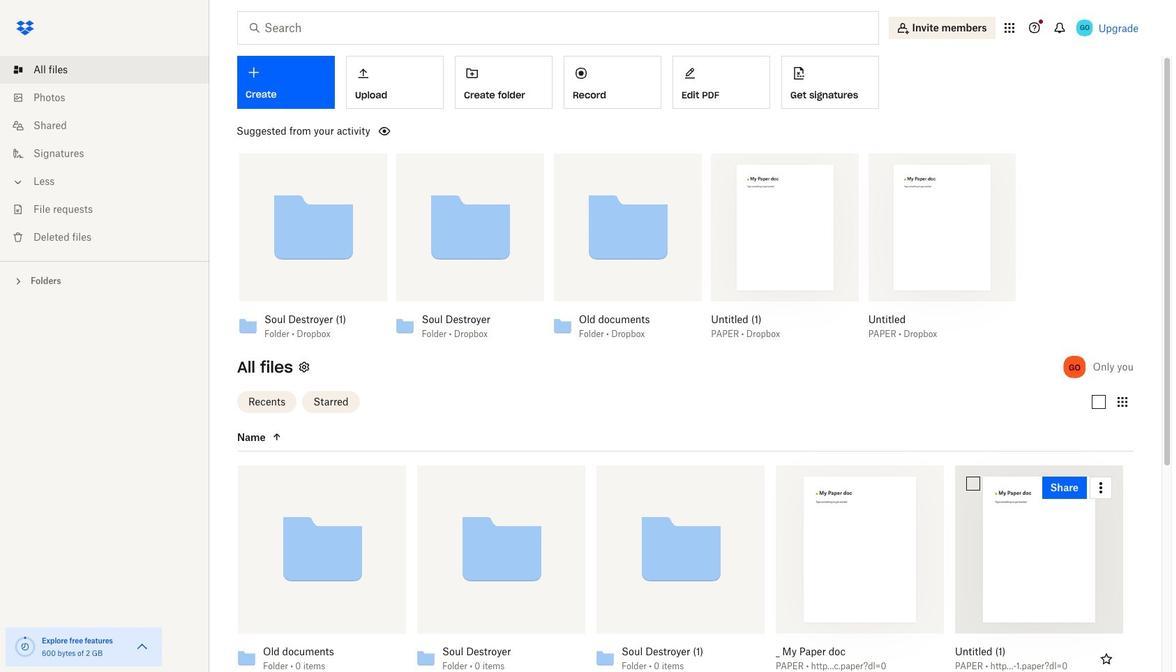 Task type: locate. For each thing, give the bounding box(es) containing it.
folder, old documents row
[[232, 465, 406, 672]]

folder, soul destroyer (1) row
[[591, 465, 765, 672]]

folder settings image
[[296, 359, 313, 375]]

list item
[[0, 56, 209, 84]]

list
[[0, 47, 209, 261]]

less image
[[11, 175, 25, 189]]

dropbox image
[[11, 14, 39, 42]]

file, _ my paper doc.paper row
[[770, 465, 944, 672]]



Task type: vqa. For each thing, say whether or not it's contained in the screenshot.
the Folder, Soul Destroyer (1) row
yes



Task type: describe. For each thing, give the bounding box(es) containing it.
Search in folder "Dropbox" text field
[[264, 20, 850, 36]]

quota usage progress bar
[[14, 636, 36, 658]]

file, untitled (1).paper row
[[950, 465, 1124, 672]]

folder, soul destroyer row
[[412, 465, 585, 672]]

quota usage image
[[14, 636, 36, 658]]



